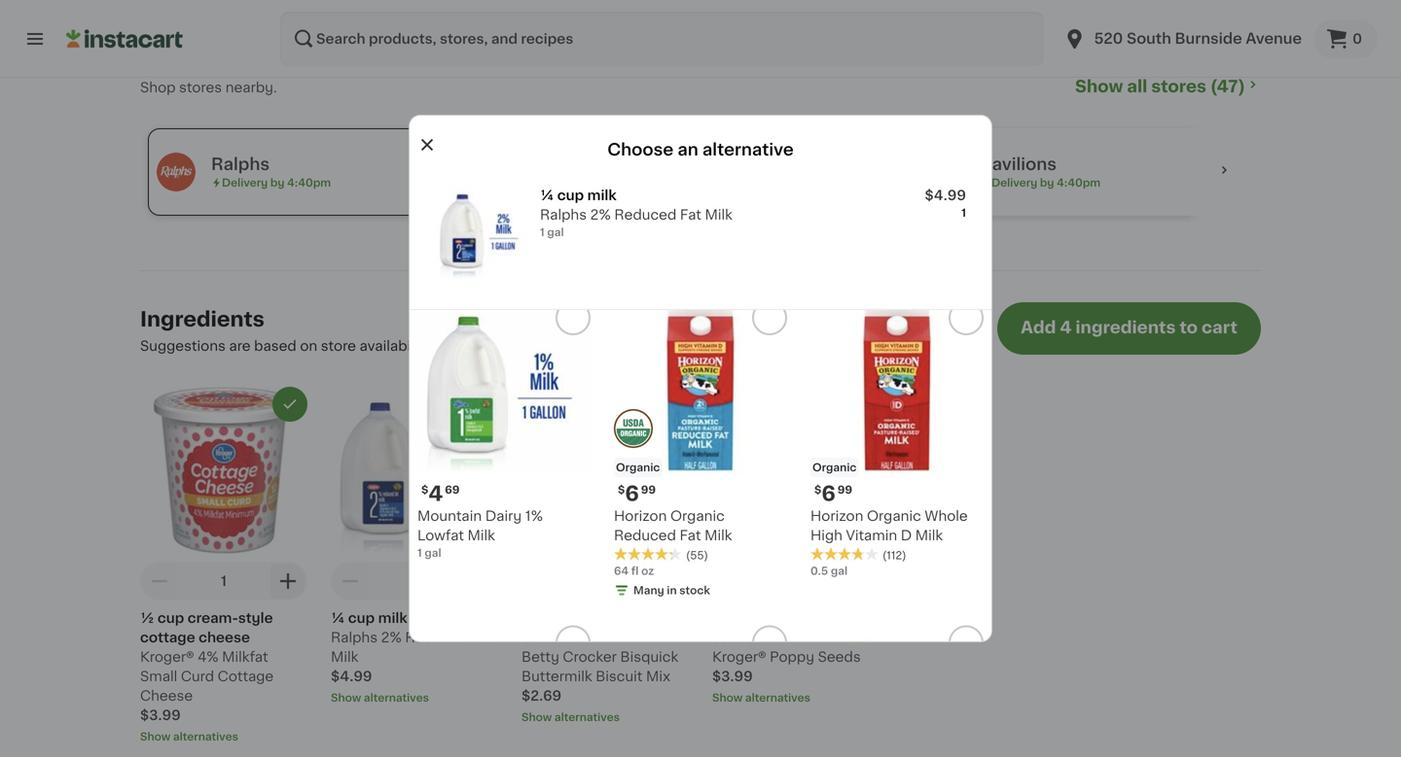 Task type: locate. For each thing, give the bounding box(es) containing it.
reduced inside horizon organic reduced fat milk
[[614, 529, 676, 543]]

unselect item image for 1 tablespoon poppy seeds
[[853, 396, 871, 413]]

2 kroger® from the left
[[712, 651, 766, 664]]

0 horizontal spatial 4
[[428, 484, 443, 504]]

$ 6 99 up horizon organic reduced fat milk
[[618, 484, 656, 504]]

1 horizontal spatial cup
[[348, 612, 375, 625]]

gal right 0.5
[[831, 566, 847, 577]]

2% for $4.99
[[381, 631, 402, 645]]

1 by from the left
[[270, 178, 285, 188]]

show alternatives button
[[331, 691, 498, 706], [712, 691, 880, 706], [521, 710, 689, 726], [140, 730, 307, 745]]

3 by from the left
[[1040, 178, 1054, 188]]

0 vertical spatial 2%
[[590, 208, 611, 222]]

delivery for ralphs
[[222, 178, 268, 188]]

0 horizontal spatial 99
[[641, 485, 656, 496]]

1 vertical spatial gal
[[425, 548, 441, 559]]

2 horizontal spatial 4:40pm
[[1057, 178, 1101, 188]]

0 vertical spatial milk
[[587, 189, 617, 202]]

fat left biscuit
[[471, 631, 492, 645]]

4
[[1060, 320, 1072, 336], [428, 484, 443, 504]]

alternatives
[[364, 693, 429, 704], [745, 693, 810, 704], [554, 713, 620, 723], [173, 732, 238, 743]]

0 horizontal spatial stores
[[179, 81, 222, 94]]

0 horizontal spatial increment quantity image
[[276, 570, 300, 593]]

0 vertical spatial reduced
[[614, 208, 677, 222]]

1 delivery by 4:40pm from the left
[[222, 178, 331, 188]]

1 horizontal spatial increment quantity image
[[658, 570, 681, 593]]

unselect item image down the
[[472, 396, 489, 413]]

by
[[270, 178, 285, 188], [655, 178, 669, 188], [1040, 178, 1054, 188]]

ralphs image
[[157, 153, 196, 192]]

delivery for pavilions
[[991, 178, 1037, 188]]

2 vertical spatial fat
[[471, 631, 492, 645]]

2 vertical spatial reduced
[[405, 631, 467, 645]]

2 horizontal spatial delivery
[[991, 178, 1037, 188]]

decrement quantity image
[[148, 570, 171, 593]]

and
[[785, 339, 811, 353]]

4 right add
[[1060, 320, 1072, 336]]

reduced inside ¼ cup milk ralphs 2% reduced fat milk 1 gal
[[614, 208, 677, 222]]

stores
[[1151, 78, 1206, 95], [179, 81, 222, 94]]

(55)
[[686, 551, 708, 561]]

2 unselect item image from the left
[[663, 396, 680, 413]]

1 horizontal spatial select alternative item image
[[614, 626, 787, 758]]

1 vertical spatial reduced
[[614, 529, 676, 543]]

poppy
[[804, 612, 850, 625]]

1 horizontal spatial delivery by 4:40pm
[[606, 178, 715, 188]]

1 vertical spatial $3.99
[[140, 709, 181, 723]]

cheese
[[140, 690, 193, 703]]

★★★★★
[[614, 548, 682, 561], [614, 548, 682, 561], [810, 548, 879, 561], [810, 548, 879, 561]]

1 horizontal spatial milk
[[587, 189, 617, 202]]

1 vertical spatial milk
[[378, 612, 407, 625]]

alternatives inside ¼ cup milk ralphs 2% reduced fat milk $4.99 show alternatives
[[364, 693, 429, 704]]

2 unselect item image from the left
[[853, 396, 871, 413]]

1 up seeds
[[712, 612, 718, 625]]

4:40pm for vons
[[671, 178, 715, 188]]

0 horizontal spatial unselect item image
[[281, 396, 299, 413]]

$
[[421, 485, 428, 496], [618, 485, 625, 496], [814, 485, 821, 496]]

4 for $
[[428, 484, 443, 504]]

6
[[625, 484, 639, 504], [821, 484, 836, 504]]

milk inside ¼ cup milk ralphs 2% reduced fat milk $4.99 show alternatives
[[378, 612, 407, 625]]

milk inside ¼ cup milk ralphs 2% reduced fat milk 1 gal
[[587, 189, 617, 202]]

1 vertical spatial 2%
[[381, 631, 402, 645]]

milk down dairy on the left bottom of the page
[[467, 529, 495, 543]]

0 horizontal spatial to
[[616, 339, 630, 353]]

1 horizontal spatial 4:40pm
[[671, 178, 715, 188]]

2 horizontal spatial delivery by 4:40pm
[[991, 178, 1101, 188]]

1 up cream-
[[221, 575, 227, 588]]

unselect item image
[[281, 396, 299, 413], [853, 396, 871, 413]]

$ for mountain dairy 1% lowfat milk
[[421, 485, 428, 496]]

gal inside ¼ cup milk ralphs 2% reduced fat milk 1 gal
[[547, 227, 564, 238]]

0 horizontal spatial horizon
[[614, 510, 667, 523]]

unselect item image right the item badge icon
[[663, 396, 680, 413]]

99
[[641, 485, 656, 496], [837, 485, 852, 496]]

2 horizontal spatial cup
[[557, 189, 584, 202]]

99 for horizon organic reduced fat milk
[[641, 485, 656, 496]]

quantities.
[[814, 339, 886, 353]]

1 vertical spatial ¼
[[331, 612, 345, 625]]

suggestions
[[140, 339, 226, 353]]

0 horizontal spatial $4.99
[[331, 670, 372, 684]]

stores down available
[[179, 81, 222, 94]]

2 delivery by 4:40pm from the left
[[606, 178, 715, 188]]

show alternatives button for alternatives
[[712, 691, 880, 706]]

2 horizontal spatial gal
[[831, 566, 847, 577]]

2% inside ¼ cup milk ralphs 2% reduced fat milk $4.99 show alternatives
[[381, 631, 402, 645]]

cup inside ¼ cup milk ralphs 2% reduced fat milk $4.99 show alternatives
[[348, 612, 375, 625]]

ralphs right 'ralphs' icon
[[211, 156, 270, 173]]

1 99 from the left
[[641, 485, 656, 496]]

poppy
[[770, 651, 814, 664]]

2 horizon from the left
[[810, 510, 863, 523]]

2 horizontal spatial by
[[1040, 178, 1054, 188]]

pavilions image
[[926, 153, 965, 192]]

milk
[[705, 208, 732, 222], [467, 529, 495, 543], [704, 529, 732, 543], [915, 529, 943, 543], [331, 651, 358, 664]]

$3.99 down 'cheese'
[[140, 709, 181, 723]]

gal down the lowfat
[[425, 548, 441, 559]]

1 horizontal spatial unselect item image
[[853, 396, 871, 413]]

3 4:40pm from the left
[[1057, 178, 1101, 188]]

organic down the item badge icon
[[616, 463, 660, 473]]

are
[[229, 339, 251, 353]]

dialog
[[409, 115, 992, 758]]

0 horizontal spatial in
[[283, 48, 310, 76]]

0 horizontal spatial $ 6 99
[[618, 484, 656, 504]]

0 horizontal spatial milk
[[378, 612, 407, 625]]

stores right all
[[1151, 78, 1206, 95]]

organic
[[616, 463, 660, 473], [812, 463, 857, 473], [670, 510, 725, 523], [867, 510, 921, 523]]

1 horizontal spatial $
[[618, 485, 625, 496]]

ingredient
[[519, 339, 589, 353]]

1 unselect item image from the left
[[281, 396, 299, 413]]

increment quantity image
[[276, 570, 300, 593], [658, 570, 681, 593]]

1 vertical spatial $4.99
[[331, 670, 372, 684]]

horizon
[[614, 510, 667, 523], [810, 510, 863, 523]]

4 for add
[[1060, 320, 1072, 336]]

2 horizontal spatial ralphs
[[540, 208, 587, 222]]

6 up high
[[821, 484, 836, 504]]

2 horizontal spatial select alternative item image
[[810, 626, 984, 758]]

0 vertical spatial fat
[[680, 208, 701, 222]]

1 inside "mountain dairy 1% lowfat milk 1 gal"
[[417, 548, 422, 559]]

horizon for horizon organic whole high vitamin d milk
[[810, 510, 863, 523]]

curd
[[181, 670, 214, 684]]

fat up (55)
[[680, 529, 701, 543]]

3 delivery by 4:40pm from the left
[[991, 178, 1101, 188]]

organic up d
[[867, 510, 921, 523]]

delivery right 'ralphs' icon
[[222, 178, 268, 188]]

betty
[[521, 651, 559, 664]]

2¼
[[521, 612, 544, 625]]

in left 90036
[[283, 48, 310, 76]]

0 horizontal spatial 2%
[[381, 631, 402, 645]]

unselect item image down quantities.
[[853, 396, 871, 413]]

69
[[445, 485, 460, 496]]

gal
[[547, 227, 564, 238], [425, 548, 441, 559], [831, 566, 847, 577]]

choose
[[607, 142, 673, 158]]

0 vertical spatial ¼
[[540, 189, 554, 202]]

0 horizontal spatial ralphs
[[211, 156, 270, 173]]

in left stock
[[667, 586, 677, 596]]

instacart logo image
[[66, 27, 183, 51]]

1 horizontal spatial ralphs
[[331, 631, 378, 645]]

$4.99
[[925, 189, 966, 202], [331, 670, 372, 684]]

1 vertical spatial in
[[667, 586, 677, 596]]

delivery down 'pavilions'
[[991, 178, 1037, 188]]

in for many
[[667, 586, 677, 596]]

1 horizontal spatial delivery
[[606, 178, 652, 188]]

2 horizontal spatial $
[[814, 485, 821, 496]]

$ inside $ 4 69
[[421, 485, 428, 496]]

$ for horizon organic whole high vitamin d milk
[[814, 485, 821, 496]]

1 horizontal spatial in
[[667, 586, 677, 596]]

1 vertical spatial to
[[616, 339, 630, 353]]

the
[[469, 339, 492, 353]]

1 horizontal spatial gal
[[547, 227, 564, 238]]

0
[[1352, 32, 1362, 46]]

½
[[140, 612, 154, 625]]

0 horizontal spatial 6
[[625, 484, 639, 504]]

horizon up high
[[810, 510, 863, 523]]

store
[[321, 339, 356, 353]]

1 horizontal spatial 2%
[[590, 208, 611, 222]]

product group
[[417, 301, 591, 603], [614, 301, 787, 603], [810, 301, 984, 603], [140, 387, 307, 745], [331, 387, 498, 706], [521, 387, 689, 726], [712, 387, 880, 706]]

¼
[[540, 189, 554, 202], [331, 612, 345, 625]]

alternatives inside 1 tablespoon poppy seeds kroger® poppy seeds $3.99 show alternatives
[[745, 693, 810, 704]]

show alternatives button for show
[[331, 691, 498, 706]]

show alternatives button for biscuit
[[521, 710, 689, 726]]

ralphs inside ¼ cup milk ralphs 2% reduced fat milk $4.99 show alternatives
[[331, 631, 378, 645]]

1 horizontal spatial $ 6 99
[[814, 484, 852, 504]]

1 horizon from the left
[[614, 510, 667, 523]]

add 4 ingredients to cart
[[1021, 320, 1238, 336]]

organic up high
[[812, 463, 857, 473]]

4:40pm
[[287, 178, 331, 188], [671, 178, 715, 188], [1057, 178, 1101, 188]]

an
[[677, 142, 698, 158]]

0 horizontal spatial select alternative item image
[[417, 626, 591, 758]]

fat inside ¼ cup milk ralphs 2% reduced fat milk $4.99 show alternatives
[[471, 631, 492, 645]]

organic up (55)
[[670, 510, 725, 523]]

6 up horizon organic reduced fat milk
[[625, 484, 639, 504]]

1 vertical spatial fat
[[680, 529, 701, 543]]

$ for horizon organic reduced fat milk
[[618, 485, 625, 496]]

unselect item image
[[472, 396, 489, 413], [663, 396, 680, 413]]

4 inside the product group
[[428, 484, 443, 504]]

to right list on the top left
[[616, 339, 630, 353]]

reduced for 1
[[614, 208, 677, 222]]

alternative
[[702, 142, 794, 158]]

show all stores (47) button
[[1075, 76, 1261, 97]]

2 delivery from the left
[[606, 178, 652, 188]]

2 by from the left
[[655, 178, 669, 188]]

1 inside ¼ cup milk ralphs 2% reduced fat milk 1 gal
[[540, 227, 545, 238]]

milk for 1
[[587, 189, 617, 202]]

99 for horizon organic whole high vitamin d milk
[[837, 485, 852, 496]]

kroger® inside ½ cup cream-style cottage cheese kroger® 4% milkfat small curd cottage cheese $3.99 show alternatives
[[140, 651, 194, 664]]

1 kroger® from the left
[[140, 651, 194, 664]]

horizon organic whole high vitamin d milk
[[810, 510, 968, 543]]

1 horizontal spatial 4
[[1060, 320, 1072, 336]]

0 vertical spatial ralphs
[[211, 156, 270, 173]]

cottage
[[140, 631, 195, 645]]

1 delivery from the left
[[222, 178, 268, 188]]

product group containing 1 tablespoon poppy seeds
[[712, 387, 880, 706]]

unselect item image down based
[[281, 396, 299, 413]]

milk up (55)
[[704, 529, 732, 543]]

2 99 from the left
[[837, 485, 852, 496]]

0 vertical spatial gal
[[547, 227, 564, 238]]

show
[[1075, 78, 1123, 95], [331, 693, 361, 704], [712, 693, 743, 704], [521, 713, 552, 723], [140, 732, 170, 743]]

2 4:40pm from the left
[[671, 178, 715, 188]]

¼ for $4.99
[[331, 612, 345, 625]]

1 6 from the left
[[625, 484, 639, 504]]

ralphs inside ¼ cup milk ralphs 2% reduced fat milk 1 gal
[[540, 208, 587, 222]]

¼ cup milk ralphs 2% reduced fat milk $4.99 show alternatives
[[331, 612, 492, 704]]

1 unselect item image from the left
[[472, 396, 489, 413]]

2% inside ¼ cup milk ralphs 2% reduced fat milk 1 gal
[[590, 208, 611, 222]]

0 horizontal spatial $
[[421, 485, 428, 496]]

fat down an
[[680, 208, 701, 222]]

1 down vons icon
[[540, 227, 545, 238]]

in inside available in 90036 shop stores nearby.
[[283, 48, 310, 76]]

many
[[633, 586, 664, 596]]

1 horizontal spatial $3.99
[[712, 670, 753, 684]]

0 horizontal spatial 4:40pm
[[287, 178, 331, 188]]

fat inside ¼ cup milk ralphs 2% reduced fat milk 1 gal
[[680, 208, 701, 222]]

1
[[962, 208, 966, 219], [540, 227, 545, 238], [417, 548, 422, 559], [221, 575, 227, 588], [712, 612, 718, 625]]

milk down decrement quantity image
[[331, 651, 358, 664]]

bisquick
[[620, 651, 678, 664]]

alternatives inside ½ cup cream-style cottage cheese kroger® 4% milkfat small curd cottage cheese $3.99 show alternatives
[[173, 732, 238, 743]]

0 horizontal spatial unselect item image
[[472, 396, 489, 413]]

kroger® down seeds
[[712, 651, 766, 664]]

1 horizontal spatial ¼
[[540, 189, 554, 202]]

dialog containing 4
[[409, 115, 992, 758]]

milk inside horizon organic reduced fat milk
[[704, 529, 732, 543]]

to
[[1180, 320, 1198, 336], [616, 339, 630, 353]]

99 up horizon organic reduced fat milk
[[641, 485, 656, 496]]

vons
[[595, 156, 638, 173]]

0 horizontal spatial kroger®
[[140, 651, 194, 664]]

product group containing 2¼ cups packaged biscuit mix
[[521, 387, 689, 726]]

packaged
[[585, 612, 655, 625]]

1 vertical spatial ralphs
[[540, 208, 587, 222]]

99 up high
[[837, 485, 852, 496]]

kroger® inside 1 tablespoon poppy seeds kroger® poppy seeds $3.99 show alternatives
[[712, 651, 766, 664]]

2 $ from the left
[[618, 485, 625, 496]]

cup inside ½ cup cream-style cottage cheese kroger® 4% milkfat small curd cottage cheese $3.99 show alternatives
[[157, 612, 184, 625]]

1 down the lowfat
[[417, 548, 422, 559]]

2%
[[590, 208, 611, 222], [381, 631, 402, 645]]

milk down choose an alternative
[[705, 208, 732, 222]]

0 vertical spatial $4.99
[[925, 189, 966, 202]]

dairy
[[485, 510, 522, 523]]

¼ inside ¼ cup milk ralphs 2% reduced fat milk $4.99 show alternatives
[[331, 612, 345, 625]]

¼ for 1
[[540, 189, 554, 202]]

0 vertical spatial in
[[283, 48, 310, 76]]

2 $ 6 99 from the left
[[814, 484, 852, 504]]

0 vertical spatial 4
[[1060, 320, 1072, 336]]

gal down vons icon
[[547, 227, 564, 238]]

1 down pavilions image
[[962, 208, 966, 219]]

$ up high
[[814, 485, 821, 496]]

reduced for $4.99
[[405, 631, 467, 645]]

fat for $4.99
[[471, 631, 492, 645]]

4:40pm for pavilions
[[1057, 178, 1101, 188]]

$ 6 99 up high
[[814, 484, 852, 504]]

ralphs down vons icon
[[540, 208, 587, 222]]

$ down the item badge icon
[[618, 485, 625, 496]]

1 tablespoon poppy seeds kroger® poppy seeds $3.99 show alternatives
[[712, 612, 861, 704]]

organic inside horizon organic reduced fat milk
[[670, 510, 725, 523]]

3 $ from the left
[[814, 485, 821, 496]]

0 horizontal spatial delivery
[[222, 178, 268, 188]]

unselect item image for ½ cup cream-style cottage cheese
[[281, 396, 299, 413]]

small
[[140, 670, 177, 684]]

milkfat
[[222, 651, 268, 664]]

1 horizontal spatial stores
[[1151, 78, 1206, 95]]

¼ inside ¼ cup milk ralphs 2% reduced fat milk 1 gal
[[540, 189, 554, 202]]

4 left '69'
[[428, 484, 443, 504]]

4 inside button
[[1060, 320, 1072, 336]]

3 delivery from the left
[[991, 178, 1037, 188]]

full
[[495, 339, 516, 353]]

1 $ from the left
[[421, 485, 428, 496]]

in
[[283, 48, 310, 76], [667, 586, 677, 596]]

0 horizontal spatial ¼
[[331, 612, 345, 625]]

milk inside ¼ cup milk ralphs 2% reduced fat milk 1 gal
[[705, 208, 732, 222]]

1 $ 6 99 from the left
[[618, 484, 656, 504]]

group
[[419, 174, 982, 291]]

select alternative item image
[[417, 626, 591, 758], [614, 626, 787, 758], [810, 626, 984, 758]]

choose an alternative
[[607, 142, 794, 158]]

cart
[[1202, 320, 1238, 336]]

kroger® down cottage
[[140, 651, 194, 664]]

0 horizontal spatial cup
[[157, 612, 184, 625]]

0 vertical spatial $3.99
[[712, 670, 753, 684]]

0 horizontal spatial delivery by 4:40pm
[[222, 178, 331, 188]]

ralphs down decrement quantity image
[[331, 631, 378, 645]]

increment quantity image left decrement quantity image
[[276, 570, 300, 593]]

0 vertical spatial to
[[1180, 320, 1198, 336]]

cup inside ¼ cup milk ralphs 2% reduced fat milk 1 gal
[[557, 189, 584, 202]]

1 horizontal spatial $4.99
[[925, 189, 966, 202]]

$3.99
[[712, 670, 753, 684], [140, 709, 181, 723]]

0 horizontal spatial by
[[270, 178, 285, 188]]

1 horizontal spatial horizon
[[810, 510, 863, 523]]

cup for milkfat
[[157, 612, 184, 625]]

add
[[1021, 320, 1056, 336]]

$ left '69'
[[421, 485, 428, 496]]

to left cart
[[1180, 320, 1198, 336]]

1 horizontal spatial 99
[[837, 485, 852, 496]]

buttermilk
[[521, 670, 592, 684]]

2 vertical spatial gal
[[831, 566, 847, 577]]

increment quantity image right oz
[[658, 570, 681, 593]]

fat
[[680, 208, 701, 222], [680, 529, 701, 543], [471, 631, 492, 645]]

horizon up fl
[[614, 510, 667, 523]]

reduced inside ¼ cup milk ralphs 2% reduced fat milk $4.99 show alternatives
[[405, 631, 467, 645]]

2 select alternative item image from the left
[[614, 626, 787, 758]]

2 6 from the left
[[821, 484, 836, 504]]

by for pavilions
[[1040, 178, 1054, 188]]

1 horizontal spatial kroger®
[[712, 651, 766, 664]]

$3.99 down seeds
[[712, 670, 753, 684]]

milk right d
[[915, 529, 943, 543]]

2 vertical spatial ralphs
[[331, 631, 378, 645]]

0 horizontal spatial gal
[[425, 548, 441, 559]]

1 vertical spatial 4
[[428, 484, 443, 504]]

delivery by 4:40pm
[[222, 178, 331, 188], [606, 178, 715, 188], [991, 178, 1101, 188]]

vons image
[[541, 153, 580, 192]]

delivery down vons
[[606, 178, 652, 188]]

biscuit
[[521, 631, 569, 645]]

mix
[[573, 631, 598, 645]]

1 horizontal spatial 6
[[821, 484, 836, 504]]

1 horizontal spatial by
[[655, 178, 669, 188]]

milk for $4.99
[[378, 612, 407, 625]]

1 4:40pm from the left
[[287, 178, 331, 188]]

horizon inside horizon organic reduced fat milk
[[614, 510, 667, 523]]

show inside ½ cup cream-style cottage cheese kroger® 4% milkfat small curd cottage cheese $3.99 show alternatives
[[140, 732, 170, 743]]

0 horizontal spatial $3.99
[[140, 709, 181, 723]]

show inside 2¼ cups packaged biscuit mix betty crocker bisquick buttermilk biscuit mix $2.69 show alternatives
[[521, 713, 552, 723]]

1 horizontal spatial unselect item image
[[663, 396, 680, 413]]

milk inside ¼ cup milk ralphs 2% reduced fat milk $4.99 show alternatives
[[331, 651, 358, 664]]

1 horizontal spatial to
[[1180, 320, 1198, 336]]

horizon inside horizon organic whole high vitamin d milk
[[810, 510, 863, 523]]



Task type: vqa. For each thing, say whether or not it's contained in the screenshot.
Terms
no



Task type: describe. For each thing, give the bounding box(es) containing it.
$4.99 inside group
[[925, 189, 966, 202]]

tablespoon
[[721, 612, 801, 625]]

show alternatives button for small
[[140, 730, 307, 745]]

stores inside the show all stores (47) button
[[1151, 78, 1206, 95]]

90036
[[317, 48, 415, 76]]

fat inside horizon organic reduced fat milk
[[680, 529, 701, 543]]

product group containing 1
[[140, 387, 307, 745]]

show inside ¼ cup milk ralphs 2% reduced fat milk $4.99 show alternatives
[[331, 693, 361, 704]]

2¼ cups packaged biscuit mix betty crocker bisquick buttermilk biscuit mix $2.69 show alternatives
[[521, 612, 678, 723]]

$4.99 1
[[925, 189, 966, 219]]

$ 6 99 for horizon organic reduced fat milk
[[618, 484, 656, 504]]

1 inside 1 tablespoon poppy seeds kroger® poppy seeds $3.99 show alternatives
[[712, 612, 718, 625]]

whole
[[925, 510, 968, 523]]

stock
[[679, 586, 710, 596]]

4%
[[198, 651, 218, 664]]

0.5 gal
[[810, 566, 847, 577]]

milk inside "mountain dairy 1% lowfat milk 1 gal"
[[467, 529, 495, 543]]

3 select alternative item image from the left
[[810, 626, 984, 758]]

add 4 ingredients to cart button
[[997, 303, 1261, 355]]

available
[[140, 48, 276, 76]]

item badge image
[[614, 410, 653, 449]]

vitamin
[[846, 529, 897, 543]]

suggestions are based on store availability. use the full ingredient list to confirm correct items and quantities.
[[140, 339, 886, 353]]

high
[[810, 529, 842, 543]]

show all stores (47)
[[1075, 78, 1245, 95]]

$2.69
[[521, 690, 561, 703]]

mix
[[646, 670, 670, 684]]

on
[[300, 339, 317, 353]]

cup for 1
[[557, 189, 584, 202]]

64 fl oz
[[614, 566, 654, 577]]

$3.99 inside ½ cup cream-style cottage cheese kroger® 4% milkfat small curd cottage cheese $3.99 show alternatives
[[140, 709, 181, 723]]

fat for 1
[[680, 208, 701, 222]]

2 increment quantity image from the left
[[658, 570, 681, 593]]

items
[[743, 339, 782, 353]]

seeds
[[712, 631, 755, 645]]

pavilions
[[981, 156, 1057, 173]]

¼ cup milk ralphs 2% reduced fat milk 1 gal
[[540, 189, 732, 238]]

0.5
[[810, 566, 828, 577]]

delivery for vons
[[606, 178, 652, 188]]

0 button
[[1314, 19, 1378, 58]]

by for ralphs
[[270, 178, 285, 188]]

oz
[[641, 566, 654, 577]]

90036 button
[[317, 47, 415, 78]]

seeds
[[818, 651, 861, 664]]

use
[[439, 339, 465, 353]]

1 select alternative item image from the left
[[417, 626, 591, 758]]

horizon for horizon organic reduced fat milk
[[614, 510, 667, 523]]

cheese
[[199, 631, 250, 645]]

ralphs for $4.99
[[331, 631, 378, 645]]

(112)
[[882, 551, 906, 561]]

2% for 1
[[590, 208, 611, 222]]

1%
[[525, 510, 543, 523]]

style
[[238, 612, 273, 625]]

½ cup cream-style cottage cheese kroger® 4% milkfat small curd cottage cheese $3.99 show alternatives
[[140, 612, 274, 743]]

delivery by 4:40pm for pavilions
[[991, 178, 1101, 188]]

product group containing 4
[[417, 301, 591, 603]]

1 increment quantity image from the left
[[276, 570, 300, 593]]

alternatives inside 2¼ cups packaged biscuit mix betty crocker bisquick buttermilk biscuit mix $2.69 show alternatives
[[554, 713, 620, 723]]

show inside 1 tablespoon poppy seeds kroger® poppy seeds $3.99 show alternatives
[[712, 693, 743, 704]]

cottage
[[218, 670, 274, 684]]

stores inside available in 90036 shop stores nearby.
[[179, 81, 222, 94]]

unselect item image for packaged
[[663, 396, 680, 413]]

horizon organic reduced fat milk
[[614, 510, 732, 543]]

nearby.
[[225, 81, 277, 94]]

product group containing ¼ cup milk
[[331, 387, 498, 706]]

show inside button
[[1075, 78, 1123, 95]]

ingredients
[[1075, 320, 1176, 336]]

lowfat
[[417, 529, 464, 543]]

to inside button
[[1180, 320, 1198, 336]]

mountain dairy 1% lowfat milk 1 gal
[[417, 510, 543, 559]]

based
[[254, 339, 297, 353]]

mountain
[[417, 510, 482, 523]]

in for available
[[283, 48, 310, 76]]

correct
[[690, 339, 740, 353]]

1 inside $4.99 1
[[962, 208, 966, 219]]

$ 6 99 for horizon organic whole high vitamin d milk
[[814, 484, 852, 504]]

list
[[592, 339, 613, 353]]

6 for horizon organic whole high vitamin d milk
[[821, 484, 836, 504]]

gal inside "mountain dairy 1% lowfat milk 1 gal"
[[425, 548, 441, 559]]

$ 4 69
[[421, 484, 460, 504]]

biscuit
[[596, 670, 643, 684]]

cups
[[547, 612, 582, 625]]

availability.
[[360, 339, 435, 353]]

delivery by 4:40pm for vons
[[606, 178, 715, 188]]

many in stock
[[633, 586, 710, 596]]

4:40pm for ralphs
[[287, 178, 331, 188]]

ralphs for 1
[[540, 208, 587, 222]]

by for vons
[[655, 178, 669, 188]]

6 for horizon organic reduced fat milk
[[625, 484, 639, 504]]

$3.99 inside 1 tablespoon poppy seeds kroger® poppy seeds $3.99 show alternatives
[[712, 670, 753, 684]]

delivery by 4:40pm for ralphs
[[222, 178, 331, 188]]

$4.99 inside ¼ cup milk ralphs 2% reduced fat milk $4.99 show alternatives
[[331, 670, 372, 684]]

cream-
[[188, 612, 238, 625]]

d
[[901, 529, 912, 543]]

organic inside horizon organic whole high vitamin d milk
[[867, 510, 921, 523]]

shop
[[140, 81, 176, 94]]

unselect item image for milk
[[472, 396, 489, 413]]

milk inside horizon organic whole high vitamin d milk
[[915, 529, 943, 543]]

64
[[614, 566, 629, 577]]

crocker
[[563, 651, 617, 664]]

(47)
[[1210, 78, 1245, 95]]

cup for $4.99
[[348, 612, 375, 625]]

group containing ¼ cup milk
[[419, 174, 982, 291]]

decrement quantity image
[[339, 570, 362, 593]]

all
[[1127, 78, 1147, 95]]

fl
[[631, 566, 639, 577]]

confirm
[[634, 339, 687, 353]]

available in 90036 shop stores nearby.
[[140, 48, 415, 94]]



